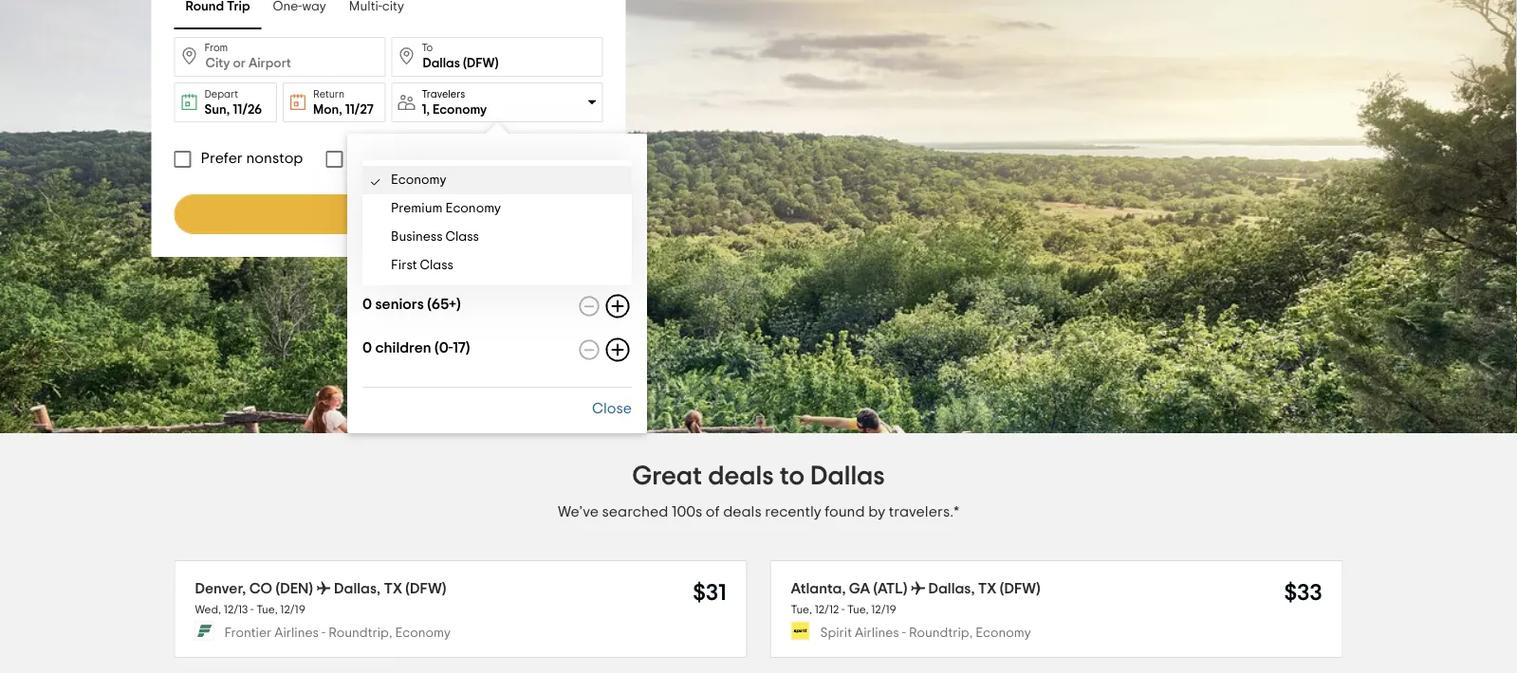 Task type: describe. For each thing, give the bounding box(es) containing it.
,
[[427, 103, 430, 116]]

sun,
[[205, 103, 230, 117]]

1 adult (18-64)
[[363, 253, 455, 269]]

multi-
[[349, 0, 382, 14]]

we've searched 100s of deals recently found by travelers.*
[[558, 505, 959, 520]]

0 for 0 seniors (65+)
[[363, 297, 372, 312]]

first class
[[391, 259, 454, 272]]

(den)
[[276, 582, 313, 597]]

seniors
[[375, 297, 424, 312]]

11/26
[[233, 103, 262, 117]]

0 vertical spatial deals
[[708, 463, 774, 490]]

nearby
[[407, 151, 457, 166]]

tue, 12/12  - tue, 12/19
[[791, 605, 897, 616]]

- for tue,
[[842, 605, 845, 616]]

trip
[[227, 0, 250, 14]]

find
[[351, 207, 381, 222]]

tx for $31
[[384, 582, 402, 597]]

travelers.*
[[889, 505, 959, 520]]

round
[[186, 0, 224, 14]]

airlines for $31
[[275, 627, 319, 640]]

12/19 for $31
[[280, 605, 305, 616]]

(dfw) for $33
[[1000, 582, 1041, 597]]

spirit
[[820, 627, 852, 640]]

of
[[706, 505, 720, 520]]

co
[[249, 582, 272, 597]]

travelers 1 , economy
[[422, 89, 487, 116]]

dallas, tx (dfw) for $31
[[334, 582, 446, 597]]

one-way
[[273, 0, 326, 14]]

include
[[353, 151, 404, 166]]

(dfw) for $31
[[406, 582, 446, 597]]

dallas
[[811, 463, 885, 490]]

0 horizontal spatial 1
[[363, 253, 368, 269]]

one-
[[273, 0, 302, 14]]

$31
[[693, 583, 727, 606]]

frontier airlines - roundtrip, economy
[[224, 627, 451, 640]]

2 tue, from the left
[[791, 605, 812, 616]]

spirit airlines - roundtrip, economy
[[820, 627, 1031, 640]]

nonstop
[[246, 151, 303, 166]]

dallas, for $31
[[334, 582, 381, 597]]

1 vertical spatial deals
[[723, 505, 762, 520]]

wed, 12/13  - tue, 12/19
[[195, 605, 305, 616]]

adult
[[371, 253, 407, 269]]

tx for $33
[[978, 582, 997, 597]]

return mon, 11/27
[[313, 89, 374, 117]]

tue, for $31
[[256, 605, 278, 616]]

first
[[391, 259, 417, 272]]

include nearby airports
[[353, 151, 516, 166]]

find flights button
[[174, 195, 603, 234]]

- for frontier
[[322, 627, 326, 640]]

0 children (0-17)
[[363, 341, 470, 356]]

class for first class
[[420, 259, 454, 272]]

premium
[[391, 202, 443, 215]]

12/19 for $33
[[872, 605, 897, 616]]

0 for 0 children (0-17)
[[363, 341, 372, 356]]



Task type: vqa. For each thing, say whether or not it's contained in the screenshot.
tx
yes



Task type: locate. For each thing, give the bounding box(es) containing it.
airlines for $33
[[855, 627, 899, 640]]

prefer
[[201, 151, 243, 166]]

1 left adult
[[363, 253, 368, 269]]

frontier
[[224, 627, 272, 640]]

12/12
[[815, 605, 839, 616]]

1
[[422, 103, 427, 116], [363, 253, 368, 269]]

prefer nonstop
[[201, 151, 303, 166]]

- down the (atl)
[[902, 627, 906, 640]]

1 horizontal spatial city or airport text field
[[392, 37, 603, 77]]

0 horizontal spatial (dfw)
[[406, 582, 446, 597]]

dallas, up spirit airlines - roundtrip, economy
[[929, 582, 975, 597]]

12/19
[[280, 605, 305, 616], [872, 605, 897, 616]]

tx up spirit airlines - roundtrip, economy
[[978, 582, 997, 597]]

way
[[302, 0, 326, 14]]

denver,
[[195, 582, 246, 597]]

close
[[592, 401, 632, 417]]

great deals to dallas
[[632, 463, 885, 490]]

1 horizontal spatial dallas,
[[929, 582, 975, 597]]

1 0 from the top
[[363, 297, 372, 312]]

1 roundtrip, from the left
[[329, 627, 392, 640]]

1 dallas, from the left
[[334, 582, 381, 597]]

0 horizontal spatial airlines
[[275, 627, 319, 640]]

17)
[[453, 341, 470, 356]]

2 tx from the left
[[978, 582, 997, 597]]

city or airport text field up travelers 1 , economy
[[392, 37, 603, 77]]

64)
[[433, 253, 455, 269]]

1 vertical spatial 1
[[363, 253, 368, 269]]

(18-
[[411, 253, 433, 269]]

0 vertical spatial 0
[[363, 297, 372, 312]]

business class
[[391, 231, 479, 244]]

dallas, tx (dfw)
[[334, 582, 446, 597], [929, 582, 1041, 597]]

ga
[[849, 582, 870, 597]]

0 seniors (65+)
[[363, 297, 461, 312]]

children
[[375, 341, 431, 356]]

city or airport text field down one-
[[174, 37, 386, 77]]

1 horizontal spatial tx
[[978, 582, 997, 597]]

deals right of
[[723, 505, 762, 520]]

recently
[[765, 505, 822, 520]]

depart sun, 11/26
[[205, 89, 262, 117]]

atlanta,
[[791, 582, 846, 597]]

airlines down tue, 12/12  - tue, 12/19
[[855, 627, 899, 640]]

1 tx from the left
[[384, 582, 402, 597]]

0 horizontal spatial tx
[[384, 582, 402, 597]]

1 dallas, tx (dfw) from the left
[[334, 582, 446, 597]]

dallas, tx (dfw) for $33
[[929, 582, 1041, 597]]

0 vertical spatial 1
[[422, 103, 427, 116]]

deals
[[708, 463, 774, 490], [723, 505, 762, 520]]

city or airport text field for to
[[392, 37, 603, 77]]

12/19 down the (atl)
[[872, 605, 897, 616]]

2 dallas, tx (dfw) from the left
[[929, 582, 1041, 597]]

roundtrip, for $31
[[329, 627, 392, 640]]

- right frontier
[[322, 627, 326, 640]]

economy
[[433, 103, 487, 116], [373, 174, 428, 187], [391, 174, 447, 187], [446, 202, 501, 215], [395, 627, 451, 640], [976, 627, 1031, 640]]

business
[[391, 231, 443, 244]]

0
[[363, 297, 372, 312], [363, 341, 372, 356]]

tx up the frontier airlines - roundtrip, economy
[[384, 582, 402, 597]]

deals up the we've searched 100s of deals recently found by travelers.*
[[708, 463, 774, 490]]

round trip
[[186, 0, 250, 14]]

depart
[[205, 89, 238, 100]]

return
[[313, 89, 345, 100]]

roundtrip, for $33
[[909, 627, 973, 640]]

flights
[[384, 207, 426, 222]]

economy inside travelers 1 , economy
[[433, 103, 487, 116]]

city or airport text field for from
[[174, 37, 386, 77]]

0 vertical spatial class
[[446, 231, 479, 244]]

travelers
[[422, 89, 465, 99]]

multi-city
[[349, 0, 404, 14]]

City or Airport text field
[[174, 37, 386, 77], [392, 37, 603, 77]]

1 horizontal spatial dallas, tx (dfw)
[[929, 582, 1041, 597]]

1 horizontal spatial tue,
[[791, 605, 812, 616]]

airlines down (den)
[[275, 627, 319, 640]]

by
[[869, 505, 886, 520]]

class for business class
[[446, 231, 479, 244]]

roundtrip,
[[329, 627, 392, 640], [909, 627, 973, 640]]

2 horizontal spatial tue,
[[848, 605, 869, 616]]

tue, for $33
[[848, 605, 869, 616]]

1 (dfw) from the left
[[406, 582, 446, 597]]

wed,
[[195, 605, 221, 616]]

great
[[632, 463, 702, 490]]

mon,
[[313, 103, 342, 117]]

dallas, up the frontier airlines - roundtrip, economy
[[334, 582, 381, 597]]

0 horizontal spatial dallas, tx (dfw)
[[334, 582, 446, 597]]

- for spirit
[[902, 627, 906, 640]]

tue, down ga
[[848, 605, 869, 616]]

(65+)
[[427, 297, 461, 312]]

12/19 down (den)
[[280, 605, 305, 616]]

2 0 from the top
[[363, 341, 372, 356]]

dallas, tx (dfw) up the frontier airlines - roundtrip, economy
[[334, 582, 446, 597]]

atlanta, ga (atl)
[[791, 582, 908, 597]]

to
[[422, 43, 433, 53]]

1 horizontal spatial 12/19
[[872, 605, 897, 616]]

class up 64)
[[446, 231, 479, 244]]

class
[[446, 231, 479, 244], [420, 259, 454, 272]]

found
[[825, 505, 865, 520]]

1 horizontal spatial (dfw)
[[1000, 582, 1041, 597]]

from
[[205, 43, 228, 53]]

we've
[[558, 505, 599, 520]]

(dfw)
[[406, 582, 446, 597], [1000, 582, 1041, 597]]

1 vertical spatial class
[[420, 259, 454, 272]]

12/13
[[224, 605, 248, 616]]

0 horizontal spatial tue,
[[256, 605, 278, 616]]

premium economy
[[391, 202, 501, 215]]

tx
[[384, 582, 402, 597], [978, 582, 997, 597]]

3 tue, from the left
[[848, 605, 869, 616]]

city
[[382, 0, 404, 14]]

1 horizontal spatial airlines
[[855, 627, 899, 640]]

1 vertical spatial 0
[[363, 341, 372, 356]]

airlines
[[275, 627, 319, 640], [855, 627, 899, 640]]

1 tue, from the left
[[256, 605, 278, 616]]

class down business class
[[420, 259, 454, 272]]

2 roundtrip, from the left
[[909, 627, 973, 640]]

0 horizontal spatial dallas,
[[334, 582, 381, 597]]

- for wed,
[[251, 605, 254, 616]]

airports
[[460, 151, 516, 166]]

to
[[780, 463, 805, 490]]

(0-
[[435, 341, 453, 356]]

$33
[[1285, 583, 1323, 606]]

2 12/19 from the left
[[872, 605, 897, 616]]

- right 12/13
[[251, 605, 254, 616]]

-
[[251, 605, 254, 616], [842, 605, 845, 616], [322, 627, 326, 640], [902, 627, 906, 640]]

0 horizontal spatial city or airport text field
[[174, 37, 386, 77]]

2 dallas, from the left
[[929, 582, 975, 597]]

1 down travelers
[[422, 103, 427, 116]]

1 12/19 from the left
[[280, 605, 305, 616]]

2 (dfw) from the left
[[1000, 582, 1041, 597]]

1 horizontal spatial roundtrip,
[[909, 627, 973, 640]]

denver, co (den)
[[195, 582, 313, 597]]

dallas,
[[334, 582, 381, 597], [929, 582, 975, 597]]

tue, down "co" at the bottom left
[[256, 605, 278, 616]]

searched
[[602, 505, 669, 520]]

1 horizontal spatial 1
[[422, 103, 427, 116]]

find flights
[[351, 207, 426, 222]]

0 left children
[[363, 341, 372, 356]]

1 airlines from the left
[[275, 627, 319, 640]]

2 airlines from the left
[[855, 627, 899, 640]]

tue, left the 12/12
[[791, 605, 812, 616]]

dallas, tx (dfw) up spirit airlines - roundtrip, economy
[[929, 582, 1041, 597]]

0 left seniors
[[363, 297, 372, 312]]

- right the 12/12
[[842, 605, 845, 616]]

tue,
[[256, 605, 278, 616], [791, 605, 812, 616], [848, 605, 869, 616]]

11/27
[[345, 103, 374, 117]]

100s
[[672, 505, 703, 520]]

1 inside travelers 1 , economy
[[422, 103, 427, 116]]

0 horizontal spatial 12/19
[[280, 605, 305, 616]]

2 city or airport text field from the left
[[392, 37, 603, 77]]

dallas, for $33
[[929, 582, 975, 597]]

1 city or airport text field from the left
[[174, 37, 386, 77]]

(atl)
[[874, 582, 908, 597]]

0 horizontal spatial roundtrip,
[[329, 627, 392, 640]]



